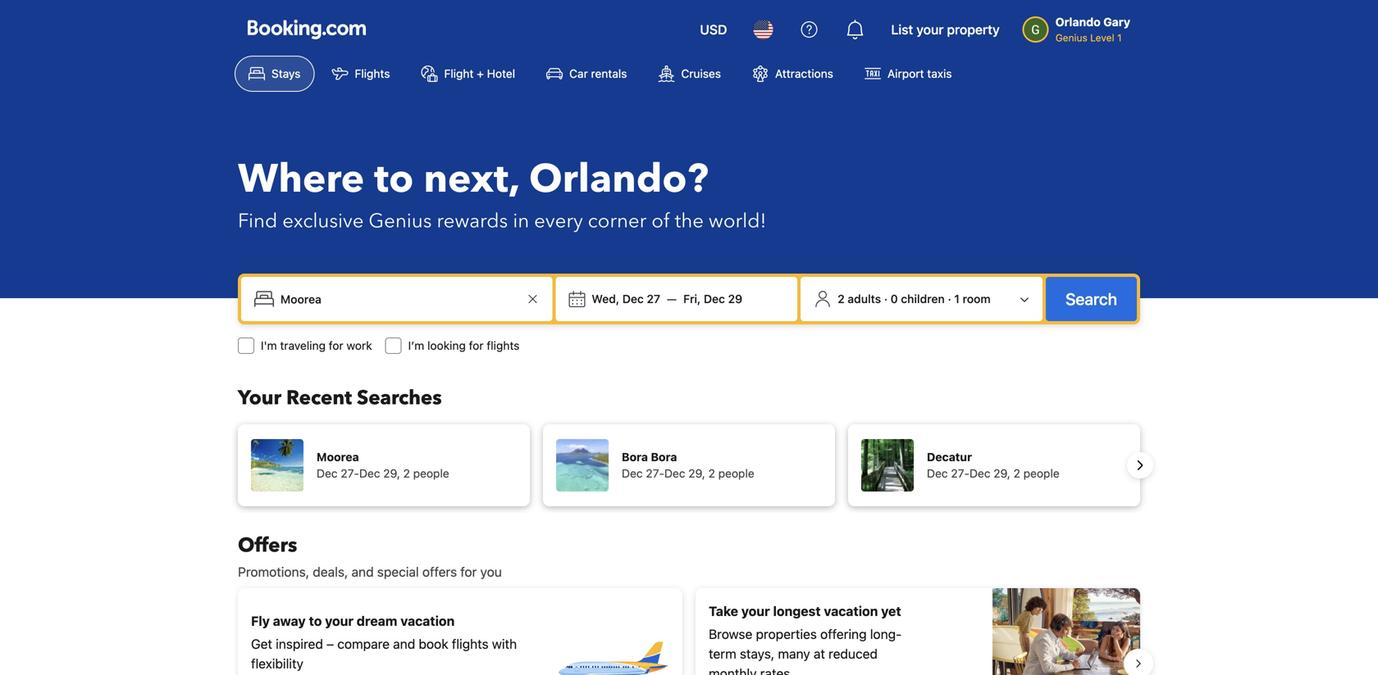 Task type: describe. For each thing, give the bounding box(es) containing it.
2 adults · 0 children · 1 room
[[838, 292, 991, 306]]

flights
[[355, 67, 390, 80]]

27- for moorea
[[341, 467, 359, 481]]

your
[[238, 385, 281, 412]]

to inside where to next, orlando? find exclusive genius rewards in every corner of the world!
[[374, 153, 414, 206]]

i'm
[[261, 339, 277, 353]]

for for traveling
[[329, 339, 343, 353]]

vacation inside take your longest vacation yet browse properties offering long- term stays, many at reduced monthly rates.
[[824, 604, 878, 620]]

fri, dec 29 button
[[677, 285, 749, 314]]

get
[[251, 637, 272, 653]]

yet
[[881, 604, 901, 620]]

list your property
[[891, 22, 1000, 37]]

29
[[728, 292, 742, 306]]

take
[[709, 604, 738, 620]]

wed, dec 27 — fri, dec 29
[[592, 292, 742, 306]]

browse
[[709, 627, 752, 643]]

—
[[667, 292, 677, 306]]

flights link
[[318, 56, 404, 92]]

attractions
[[775, 67, 833, 80]]

find
[[238, 208, 277, 235]]

reduced
[[829, 647, 878, 662]]

decatur dec 27-dec 29, 2 people
[[927, 451, 1059, 481]]

exclusive
[[282, 208, 364, 235]]

offering
[[820, 627, 867, 643]]

usd
[[700, 22, 727, 37]]

the
[[675, 208, 704, 235]]

at
[[814, 647, 825, 662]]

room
[[963, 292, 991, 306]]

region containing moorea
[[225, 418, 1153, 513]]

–
[[327, 637, 334, 653]]

orlando gary genius level 1
[[1055, 15, 1130, 43]]

27
[[647, 292, 660, 306]]

your for list
[[916, 22, 944, 37]]

booking.com image
[[248, 20, 366, 39]]

2 inside decatur dec 27-dec 29, 2 people
[[1013, 467, 1020, 481]]

stays,
[[740, 647, 775, 662]]

decatur
[[927, 451, 972, 464]]

fri,
[[683, 292, 701, 306]]

attractions link
[[738, 56, 847, 92]]

offers
[[422, 565, 457, 580]]

taxis
[[927, 67, 952, 80]]

next,
[[424, 153, 519, 206]]

looking
[[427, 339, 466, 353]]

i'm traveling for work
[[261, 339, 372, 353]]

Where are you going? field
[[274, 285, 523, 314]]

list
[[891, 22, 913, 37]]

traveling
[[280, 339, 326, 353]]

2 · from the left
[[948, 292, 951, 306]]

rates.
[[760, 666, 794, 676]]

2 bora from the left
[[651, 451, 677, 464]]

region containing take your longest vacation yet
[[225, 582, 1153, 676]]

27- inside bora bora dec 27-dec 29, 2 people
[[646, 467, 664, 481]]

wed, dec 27 button
[[585, 285, 667, 314]]

adults
[[848, 292, 881, 306]]

airport
[[887, 67, 924, 80]]

29, for decatur
[[994, 467, 1010, 481]]

to inside 'fly away to your dream vacation get inspired – compare and book flights with flexibility'
[[309, 614, 322, 630]]

of
[[652, 208, 670, 235]]

29, for moorea
[[383, 467, 400, 481]]

27- for decatur
[[951, 467, 969, 481]]

people for decatur dec 27-dec 29, 2 people
[[1023, 467, 1059, 481]]

orlando
[[1055, 15, 1101, 29]]

search button
[[1046, 277, 1137, 322]]

special
[[377, 565, 419, 580]]

work
[[347, 339, 372, 353]]

hotel
[[487, 67, 515, 80]]

next image
[[1130, 456, 1150, 476]]

property
[[947, 22, 1000, 37]]

book
[[419, 637, 448, 653]]

fly away to your dream vacation image
[[554, 607, 669, 676]]

car
[[569, 67, 588, 80]]

flexibility
[[251, 657, 303, 672]]

0 vertical spatial flights
[[487, 339, 520, 353]]

flight + hotel link
[[407, 56, 529, 92]]

corner
[[588, 208, 647, 235]]

car rentals
[[569, 67, 627, 80]]

genius inside 'orlando gary genius level 1'
[[1055, 32, 1087, 43]]

1 · from the left
[[884, 292, 888, 306]]

take your longest vacation yet browse properties offering long- term stays, many at reduced monthly rates.
[[709, 604, 902, 676]]

promotions,
[[238, 565, 309, 580]]

i'm
[[408, 339, 424, 353]]

0
[[891, 292, 898, 306]]

1 bora from the left
[[622, 451, 648, 464]]

longest
[[773, 604, 821, 620]]

flight + hotel
[[444, 67, 515, 80]]

people for moorea dec 27-dec 29, 2 people
[[413, 467, 449, 481]]

bora bora dec 27-dec 29, 2 people
[[622, 451, 754, 481]]

moorea
[[317, 451, 359, 464]]

genius inside where to next, orlando? find exclusive genius rewards in every corner of the world!
[[369, 208, 432, 235]]

children
[[901, 292, 945, 306]]



Task type: locate. For each thing, give the bounding box(es) containing it.
1 inside dropdown button
[[954, 292, 960, 306]]

bora
[[622, 451, 648, 464], [651, 451, 677, 464]]

0 vertical spatial and
[[352, 565, 374, 580]]

1 horizontal spatial vacation
[[824, 604, 878, 620]]

monthly
[[709, 666, 757, 676]]

1 horizontal spatial 29,
[[688, 467, 705, 481]]

0 vertical spatial to
[[374, 153, 414, 206]]

your inside take your longest vacation yet browse properties offering long- term stays, many at reduced monthly rates.
[[741, 604, 770, 620]]

flight
[[444, 67, 474, 80]]

1 29, from the left
[[383, 467, 400, 481]]

your inside 'fly away to your dream vacation get inspired – compare and book flights with flexibility'
[[325, 614, 354, 630]]

compare
[[337, 637, 390, 653]]

2 inside "moorea dec 27-dec 29, 2 people"
[[403, 467, 410, 481]]

flights left with
[[452, 637, 489, 653]]

1 vertical spatial 1
[[954, 292, 960, 306]]

flights inside 'fly away to your dream vacation get inspired – compare and book flights with flexibility'
[[452, 637, 489, 653]]

2 horizontal spatial 27-
[[951, 467, 969, 481]]

29, inside "moorea dec 27-dec 29, 2 people"
[[383, 467, 400, 481]]

searches
[[357, 385, 442, 412]]

3 people from the left
[[1023, 467, 1059, 481]]

world!
[[709, 208, 766, 235]]

1 down gary
[[1117, 32, 1122, 43]]

to
[[374, 153, 414, 206], [309, 614, 322, 630]]

rentals
[[591, 67, 627, 80]]

fly away to your dream vacation get inspired – compare and book flights with flexibility
[[251, 614, 517, 672]]

moorea dec 27-dec 29, 2 people
[[317, 451, 449, 481]]

people inside decatur dec 27-dec 29, 2 people
[[1023, 467, 1059, 481]]

stays link
[[235, 56, 315, 92]]

vacation
[[824, 604, 878, 620], [400, 614, 455, 630]]

many
[[778, 647, 810, 662]]

2 inside bora bora dec 27-dec 29, 2 people
[[708, 467, 715, 481]]

1 horizontal spatial genius
[[1055, 32, 1087, 43]]

to left next,
[[374, 153, 414, 206]]

1 horizontal spatial 27-
[[646, 467, 664, 481]]

every
[[534, 208, 583, 235]]

and left "book"
[[393, 637, 415, 653]]

fly
[[251, 614, 270, 630]]

for right "looking"
[[469, 339, 484, 353]]

your recent searches
[[238, 385, 442, 412]]

rewards
[[437, 208, 508, 235]]

0 vertical spatial 1
[[1117, 32, 1122, 43]]

· right children
[[948, 292, 951, 306]]

your up the –
[[325, 614, 354, 630]]

with
[[492, 637, 517, 653]]

your right list
[[916, 22, 944, 37]]

in
[[513, 208, 529, 235]]

recent
[[286, 385, 352, 412]]

1 vertical spatial genius
[[369, 208, 432, 235]]

your account menu orlando gary genius level 1 element
[[1023, 7, 1137, 45]]

inspired
[[276, 637, 323, 653]]

stays
[[272, 67, 301, 80]]

offers
[[238, 533, 297, 560]]

0 horizontal spatial people
[[413, 467, 449, 481]]

3 29, from the left
[[994, 467, 1010, 481]]

properties
[[756, 627, 817, 643]]

+
[[477, 67, 484, 80]]

0 horizontal spatial vacation
[[400, 614, 455, 630]]

car rentals link
[[532, 56, 641, 92]]

where
[[238, 153, 364, 206]]

2 adults · 0 children · 1 room button
[[807, 284, 1036, 315]]

1 vertical spatial and
[[393, 637, 415, 653]]

flights
[[487, 339, 520, 353], [452, 637, 489, 653]]

for
[[329, 339, 343, 353], [469, 339, 484, 353], [460, 565, 477, 580]]

for for looking
[[469, 339, 484, 353]]

27- inside "moorea dec 27-dec 29, 2 people"
[[341, 467, 359, 481]]

2
[[838, 292, 845, 306], [403, 467, 410, 481], [708, 467, 715, 481], [1013, 467, 1020, 481]]

search
[[1066, 290, 1117, 309]]

0 horizontal spatial 27-
[[341, 467, 359, 481]]

term
[[709, 647, 736, 662]]

27- inside decatur dec 27-dec 29, 2 people
[[951, 467, 969, 481]]

away
[[273, 614, 306, 630]]

vacation up "book"
[[400, 614, 455, 630]]

1 horizontal spatial your
[[741, 604, 770, 620]]

people
[[413, 467, 449, 481], [718, 467, 754, 481], [1023, 467, 1059, 481]]

29,
[[383, 467, 400, 481], [688, 467, 705, 481], [994, 467, 1010, 481]]

list your property link
[[881, 10, 1009, 49]]

1 horizontal spatial to
[[374, 153, 414, 206]]

1 vertical spatial to
[[309, 614, 322, 630]]

1 horizontal spatial ·
[[948, 292, 951, 306]]

cruises link
[[644, 56, 735, 92]]

region
[[225, 418, 1153, 513], [225, 582, 1153, 676]]

0 horizontal spatial 1
[[954, 292, 960, 306]]

1 left room
[[954, 292, 960, 306]]

to right away
[[309, 614, 322, 630]]

people inside "moorea dec 27-dec 29, 2 people"
[[413, 467, 449, 481]]

level
[[1090, 32, 1114, 43]]

1 region from the top
[[225, 418, 1153, 513]]

1 horizontal spatial and
[[393, 637, 415, 653]]

· left 0
[[884, 292, 888, 306]]

1 horizontal spatial 1
[[1117, 32, 1122, 43]]

and inside 'fly away to your dream vacation get inspired – compare and book flights with flexibility'
[[393, 637, 415, 653]]

long-
[[870, 627, 902, 643]]

0 vertical spatial genius
[[1055, 32, 1087, 43]]

1 horizontal spatial people
[[718, 467, 754, 481]]

2 27- from the left
[[646, 467, 664, 481]]

wed,
[[592, 292, 619, 306]]

you
[[480, 565, 502, 580]]

people inside bora bora dec 27-dec 29, 2 people
[[718, 467, 754, 481]]

1 vertical spatial region
[[225, 582, 1153, 676]]

2 horizontal spatial people
[[1023, 467, 1059, 481]]

2 horizontal spatial your
[[916, 22, 944, 37]]

for left work
[[329, 339, 343, 353]]

offers promotions, deals, and special offers for you
[[238, 533, 502, 580]]

0 vertical spatial region
[[225, 418, 1153, 513]]

and inside offers promotions, deals, and special offers for you
[[352, 565, 374, 580]]

1 vertical spatial flights
[[452, 637, 489, 653]]

1 horizontal spatial bora
[[651, 451, 677, 464]]

dec
[[622, 292, 644, 306], [704, 292, 725, 306], [317, 467, 338, 481], [359, 467, 380, 481], [622, 467, 643, 481], [664, 467, 685, 481], [927, 467, 948, 481], [969, 467, 990, 481]]

cruises
[[681, 67, 721, 80]]

27-
[[341, 467, 359, 481], [646, 467, 664, 481], [951, 467, 969, 481]]

take your longest vacation yet image
[[993, 589, 1140, 676]]

2 inside dropdown button
[[838, 292, 845, 306]]

gary
[[1103, 15, 1130, 29]]

0 horizontal spatial ·
[[884, 292, 888, 306]]

vacation inside 'fly away to your dream vacation get inspired – compare and book flights with flexibility'
[[400, 614, 455, 630]]

2 people from the left
[[718, 467, 754, 481]]

airport taxis link
[[851, 56, 966, 92]]

deals,
[[313, 565, 348, 580]]

your for take
[[741, 604, 770, 620]]

orlando?
[[529, 153, 709, 206]]

where to next, orlando? find exclusive genius rewards in every corner of the world!
[[238, 153, 766, 235]]

0 horizontal spatial to
[[309, 614, 322, 630]]

1 people from the left
[[413, 467, 449, 481]]

0 horizontal spatial genius
[[369, 208, 432, 235]]

genius down orlando
[[1055, 32, 1087, 43]]

0 horizontal spatial your
[[325, 614, 354, 630]]

for left you
[[460, 565, 477, 580]]

flights right "looking"
[[487, 339, 520, 353]]

2 region from the top
[[225, 582, 1153, 676]]

dream
[[357, 614, 397, 630]]

2 29, from the left
[[688, 467, 705, 481]]

1 27- from the left
[[341, 467, 359, 481]]

3 27- from the left
[[951, 467, 969, 481]]

and right deals,
[[352, 565, 374, 580]]

1 inside 'orlando gary genius level 1'
[[1117, 32, 1122, 43]]

2 horizontal spatial 29,
[[994, 467, 1010, 481]]

29, inside bora bora dec 27-dec 29, 2 people
[[688, 467, 705, 481]]

1
[[1117, 32, 1122, 43], [954, 292, 960, 306]]

29, inside decatur dec 27-dec 29, 2 people
[[994, 467, 1010, 481]]

for inside offers promotions, deals, and special offers for you
[[460, 565, 477, 580]]

0 horizontal spatial and
[[352, 565, 374, 580]]

0 horizontal spatial 29,
[[383, 467, 400, 481]]

your right take
[[741, 604, 770, 620]]

i'm looking for flights
[[408, 339, 520, 353]]

0 horizontal spatial bora
[[622, 451, 648, 464]]

vacation up offering
[[824, 604, 878, 620]]

genius left rewards
[[369, 208, 432, 235]]



Task type: vqa. For each thing, say whether or not it's contained in the screenshot.
Things in Feteira 23 things to do
no



